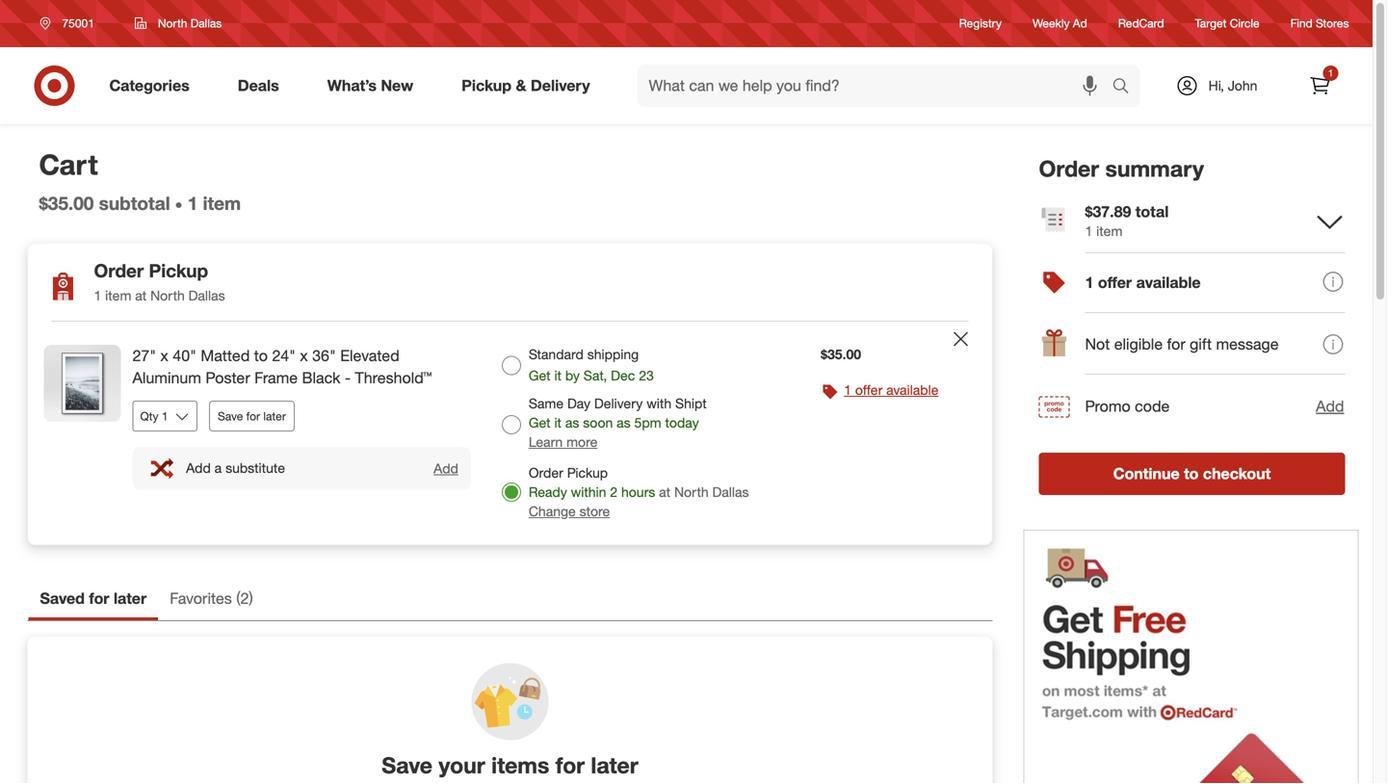 Task type: locate. For each thing, give the bounding box(es) containing it.
0 vertical spatial get
[[529, 367, 551, 384]]

1 inside "order pickup 1 item at north dallas"
[[94, 287, 101, 304]]

0 vertical spatial 1 offer available button
[[1039, 252, 1345, 314]]

0 vertical spatial later
[[263, 409, 286, 423]]

order inside "order pickup 1 item at north dallas"
[[94, 260, 144, 282]]

0 vertical spatial north
[[158, 16, 187, 30]]

1 horizontal spatial 1 offer available
[[1085, 273, 1201, 292]]

delivery inside the same day delivery with shipt get it as soon as 5pm today learn more
[[594, 395, 643, 412]]

1 horizontal spatial as
[[617, 414, 631, 431]]

eligible
[[1114, 335, 1163, 353]]

1 horizontal spatial 2
[[610, 484, 618, 500]]

1 vertical spatial north
[[150, 287, 185, 304]]

available
[[1136, 273, 1201, 292], [886, 382, 939, 398]]

1 vertical spatial $35.00
[[821, 346, 861, 363]]

0 horizontal spatial as
[[565, 414, 579, 431]]

matted
[[201, 346, 250, 365]]

what's new link
[[311, 65, 438, 107]]

item inside $37.89 total 1 item
[[1097, 222, 1123, 239]]

item for order pickup
[[105, 287, 131, 304]]

1 vertical spatial item
[[1097, 222, 1123, 239]]

2 x from the left
[[300, 346, 308, 365]]

0 horizontal spatial item
[[105, 287, 131, 304]]

summary
[[1106, 155, 1204, 182]]

pickup inside "order pickup 1 item at north dallas"
[[149, 260, 208, 282]]

1 horizontal spatial order
[[529, 464, 563, 481]]

1 vertical spatial 2
[[240, 589, 249, 608]]

not eligible for gift message
[[1085, 335, 1279, 353]]

hi,
[[1209, 77, 1224, 94]]

0 vertical spatial available
[[1136, 273, 1201, 292]]

store
[[580, 503, 610, 520]]

item down $37.89
[[1097, 222, 1123, 239]]

save inside button
[[218, 409, 243, 423]]

pickup & delivery
[[462, 76, 590, 95]]

0 vertical spatial to
[[254, 346, 268, 365]]

0 horizontal spatial add button
[[433, 459, 459, 478]]

1 horizontal spatial $35.00
[[821, 346, 861, 363]]

it left by at top
[[554, 367, 562, 384]]

What can we help you find? suggestions appear below search field
[[637, 65, 1117, 107]]

as left '5pm'
[[617, 414, 631, 431]]

later down "frame"
[[263, 409, 286, 423]]

None radio
[[502, 415, 521, 434]]

later right the items
[[591, 752, 638, 779]]

item down $35.00 subtotal
[[105, 287, 131, 304]]

2 vertical spatial item
[[105, 287, 131, 304]]

$37.89
[[1085, 202, 1131, 221]]

0 horizontal spatial 2
[[240, 589, 249, 608]]

delivery right & in the left of the page
[[531, 76, 590, 95]]

john
[[1228, 77, 1258, 94]]

27"
[[132, 346, 156, 365]]

1 vertical spatial save
[[382, 752, 433, 779]]

to inside button
[[1184, 464, 1199, 483]]

checkout
[[1203, 464, 1271, 483]]

not
[[1085, 335, 1110, 353]]

saved for later link
[[28, 580, 158, 620]]

target
[[1195, 16, 1227, 30]]

dallas up categories link
[[191, 16, 222, 30]]

cart item ready to fulfill group
[[28, 322, 992, 544]]

0 vertical spatial delivery
[[531, 76, 590, 95]]

2 horizontal spatial order
[[1039, 155, 1099, 182]]

order down $35.00 subtotal
[[94, 260, 144, 282]]

0 horizontal spatial order
[[94, 260, 144, 282]]

get up the learn on the left bottom of page
[[529, 414, 551, 431]]

offer
[[1098, 273, 1132, 292], [855, 382, 883, 398]]

available inside cart item ready to fulfill group
[[886, 382, 939, 398]]

item inside "order pickup 1 item at north dallas"
[[105, 287, 131, 304]]

for down "frame"
[[246, 409, 260, 423]]

0 vertical spatial 2
[[610, 484, 618, 500]]

north up 40"
[[150, 287, 185, 304]]

today
[[665, 414, 699, 431]]

1
[[1328, 67, 1334, 79], [188, 192, 198, 214], [1085, 222, 1093, 239], [1085, 273, 1094, 292], [94, 287, 101, 304], [844, 382, 852, 398]]

1 vertical spatial at
[[659, 484, 671, 500]]

at
[[135, 287, 147, 304], [659, 484, 671, 500]]

hi, john
[[1209, 77, 1258, 94]]

a
[[214, 460, 222, 477]]

1 horizontal spatial available
[[1136, 273, 1201, 292]]

later inside button
[[263, 409, 286, 423]]

0 vertical spatial add button
[[1315, 394, 1345, 418]]

0 horizontal spatial save
[[218, 409, 243, 423]]

dallas right hours
[[712, 484, 749, 500]]

for left gift on the top right of the page
[[1167, 335, 1186, 353]]

1 offer available button inside cart item ready to fulfill group
[[844, 381, 939, 400]]

1 vertical spatial later
[[114, 589, 147, 608]]

to inside '27" x 40" matted to 24" x 36" elevated aluminum poster frame black - threshold™'
[[254, 346, 268, 365]]

0 horizontal spatial add
[[186, 460, 211, 477]]

target circle
[[1195, 16, 1260, 30]]

delivery for day
[[594, 395, 643, 412]]

pickup left & in the left of the page
[[462, 76, 512, 95]]

1 horizontal spatial later
[[263, 409, 286, 423]]

1 horizontal spatial add button
[[1315, 394, 1345, 418]]

1 vertical spatial to
[[1184, 464, 1199, 483]]

x right 24"
[[300, 346, 308, 365]]

2 horizontal spatial pickup
[[567, 464, 608, 481]]

deals
[[238, 76, 279, 95]]

get down standard
[[529, 367, 551, 384]]

pickup down 1 item
[[149, 260, 208, 282]]

0 horizontal spatial 1 offer available
[[844, 382, 939, 398]]

2 right favorites
[[240, 589, 249, 608]]

2 horizontal spatial add
[[1316, 397, 1344, 416]]

pickup for order pickup 1 item at north dallas
[[149, 260, 208, 282]]

delivery down dec
[[594, 395, 643, 412]]

as down day
[[565, 414, 579, 431]]

1 vertical spatial add button
[[433, 459, 459, 478]]

2 vertical spatial dallas
[[712, 484, 749, 500]]

0 horizontal spatial later
[[114, 589, 147, 608]]

target circle link
[[1195, 15, 1260, 31]]

dallas
[[191, 16, 222, 30], [189, 287, 225, 304], [712, 484, 749, 500]]

2 vertical spatial later
[[591, 752, 638, 779]]

0 vertical spatial $35.00
[[39, 192, 94, 214]]

save down poster
[[218, 409, 243, 423]]

None radio
[[502, 356, 521, 375]]

x left 40"
[[160, 346, 168, 365]]

search
[[1104, 78, 1150, 97]]

subtotal
[[99, 192, 170, 214]]

new
[[381, 76, 413, 95]]

Store pickup radio
[[502, 483, 521, 502]]

2 left hours
[[610, 484, 618, 500]]

1 as from the left
[[565, 414, 579, 431]]

it up learn more button
[[554, 414, 562, 431]]

save left your
[[382, 752, 433, 779]]

at right hours
[[659, 484, 671, 500]]

categories
[[109, 76, 190, 95]]

north inside order pickup ready within 2 hours at north dallas change store
[[674, 484, 709, 500]]

2
[[610, 484, 618, 500], [240, 589, 249, 608]]

0 vertical spatial offer
[[1098, 273, 1132, 292]]

1 vertical spatial 1 offer available button
[[844, 381, 939, 400]]

north dallas
[[158, 16, 222, 30]]

2 vertical spatial pickup
[[567, 464, 608, 481]]

dec
[[611, 367, 635, 384]]

0 horizontal spatial 1 offer available button
[[844, 381, 939, 400]]

1 horizontal spatial add
[[434, 460, 458, 477]]

it inside standard shipping get it by sat, dec 23
[[554, 367, 562, 384]]

order up $37.89
[[1039, 155, 1099, 182]]

order for order pickup ready within 2 hours at north dallas change store
[[529, 464, 563, 481]]

1 vertical spatial pickup
[[149, 260, 208, 282]]

learn more button
[[529, 433, 598, 452]]

0 vertical spatial pickup
[[462, 76, 512, 95]]

continue to checkout button
[[1039, 453, 1345, 495]]

continue to checkout
[[1113, 464, 1271, 483]]

1 get from the top
[[529, 367, 551, 384]]

0 horizontal spatial delivery
[[531, 76, 590, 95]]

0 vertical spatial dallas
[[191, 16, 222, 30]]

1 horizontal spatial x
[[300, 346, 308, 365]]

get free shipping on hundreds of thousands of items* with target redcard. apply now for a credit or debit redcard. *some restrictions apply. image
[[1024, 530, 1359, 783]]

0 horizontal spatial to
[[254, 346, 268, 365]]

1 vertical spatial available
[[886, 382, 939, 398]]

1 x from the left
[[160, 346, 168, 365]]

with
[[647, 395, 672, 412]]

north
[[158, 16, 187, 30], [150, 287, 185, 304], [674, 484, 709, 500]]

for right saved
[[89, 589, 109, 608]]

2 vertical spatial order
[[529, 464, 563, 481]]

same day delivery with shipt get it as soon as 5pm today learn more
[[529, 395, 707, 450]]

0 vertical spatial order
[[1039, 155, 1099, 182]]

1 it from the top
[[554, 367, 562, 384]]

cart
[[39, 147, 98, 182]]

1 vertical spatial it
[[554, 414, 562, 431]]

change store button
[[529, 502, 610, 521]]

order pickup 1 item at north dallas
[[94, 260, 225, 304]]

0 horizontal spatial $35.00
[[39, 192, 94, 214]]

later right saved
[[114, 589, 147, 608]]

1 horizontal spatial pickup
[[462, 76, 512, 95]]

1 vertical spatial dallas
[[189, 287, 225, 304]]

delivery for &
[[531, 76, 590, 95]]

0 horizontal spatial x
[[160, 346, 168, 365]]

order
[[1039, 155, 1099, 182], [94, 260, 144, 282], [529, 464, 563, 481]]

1 horizontal spatial delivery
[[594, 395, 643, 412]]

0 vertical spatial save
[[218, 409, 243, 423]]

elevated
[[340, 346, 400, 365]]

add button
[[1315, 394, 1345, 418], [433, 459, 459, 478]]

2 horizontal spatial item
[[1097, 222, 1123, 239]]

0 vertical spatial it
[[554, 367, 562, 384]]

$35.00 for $35.00 subtotal
[[39, 192, 94, 214]]

0 horizontal spatial at
[[135, 287, 147, 304]]

item
[[203, 192, 241, 214], [1097, 222, 1123, 239], [105, 287, 131, 304]]

0 horizontal spatial pickup
[[149, 260, 208, 282]]

36"
[[312, 346, 336, 365]]

order pickup ready within 2 hours at north dallas change store
[[529, 464, 749, 520]]

0 vertical spatial item
[[203, 192, 241, 214]]

2 get from the top
[[529, 414, 551, 431]]

to right continue
[[1184, 464, 1199, 483]]

1 horizontal spatial save
[[382, 752, 433, 779]]

0 horizontal spatial offer
[[855, 382, 883, 398]]

at up 27"
[[135, 287, 147, 304]]

poster
[[206, 368, 250, 387]]

favorites ( 2 )
[[170, 589, 253, 608]]

2 vertical spatial north
[[674, 484, 709, 500]]

north right hours
[[674, 484, 709, 500]]

order up ready
[[529, 464, 563, 481]]

for
[[1167, 335, 1186, 353], [246, 409, 260, 423], [89, 589, 109, 608], [556, 752, 585, 779]]

to
[[254, 346, 268, 365], [1184, 464, 1199, 483]]

1 vertical spatial order
[[94, 260, 144, 282]]

1 vertical spatial get
[[529, 414, 551, 431]]

delivery
[[531, 76, 590, 95], [594, 395, 643, 412]]

1 vertical spatial offer
[[855, 382, 883, 398]]

order inside order pickup ready within 2 hours at north dallas change store
[[529, 464, 563, 481]]

2 it from the top
[[554, 414, 562, 431]]

same
[[529, 395, 564, 412]]

as
[[565, 414, 579, 431], [617, 414, 631, 431]]

0 horizontal spatial available
[[886, 382, 939, 398]]

1 vertical spatial 1 offer available
[[844, 382, 939, 398]]

item right the subtotal
[[203, 192, 241, 214]]

north inside dropdown button
[[158, 16, 187, 30]]

pickup inside order pickup ready within 2 hours at north dallas change store
[[567, 464, 608, 481]]

ready
[[529, 484, 567, 500]]

dallas up matted
[[189, 287, 225, 304]]

redcard link
[[1118, 15, 1164, 31]]

1 vertical spatial delivery
[[594, 395, 643, 412]]

north up categories link
[[158, 16, 187, 30]]

2 horizontal spatial later
[[591, 752, 638, 779]]

promo
[[1085, 397, 1131, 415]]

1 horizontal spatial to
[[1184, 464, 1199, 483]]

1 horizontal spatial at
[[659, 484, 671, 500]]

1 offer available
[[1085, 273, 1201, 292], [844, 382, 939, 398]]

$35.00 inside cart item ready to fulfill group
[[821, 346, 861, 363]]

0 vertical spatial at
[[135, 287, 147, 304]]

to left 24"
[[254, 346, 268, 365]]

by
[[565, 367, 580, 384]]

save
[[218, 409, 243, 423], [382, 752, 433, 779]]

add a substitute
[[186, 460, 285, 477]]

pickup up within
[[567, 464, 608, 481]]

learn
[[529, 433, 563, 450]]



Task type: describe. For each thing, give the bounding box(es) containing it.
1 horizontal spatial 1 offer available button
[[1039, 252, 1345, 314]]

1 link
[[1299, 65, 1342, 107]]

saved for later
[[40, 589, 147, 608]]

(
[[236, 589, 240, 608]]

your
[[439, 752, 485, 779]]

favorites
[[170, 589, 232, 608]]

add for the bottommost the "add" button
[[434, 460, 458, 477]]

ad
[[1073, 16, 1087, 30]]

order for order pickup 1 item at north dallas
[[94, 260, 144, 282]]

save for save for later
[[218, 409, 243, 423]]

2 as from the left
[[617, 414, 631, 431]]

sat,
[[584, 367, 607, 384]]

save your items for later
[[382, 752, 638, 779]]

continue
[[1113, 464, 1180, 483]]

saved
[[40, 589, 85, 608]]

at inside order pickup ready within 2 hours at north dallas change store
[[659, 484, 671, 500]]

gift
[[1190, 335, 1212, 353]]

1 inside cart item ready to fulfill group
[[844, 382, 852, 398]]

order for order summary
[[1039, 155, 1099, 182]]

north inside "order pickup 1 item at north dallas"
[[150, 287, 185, 304]]

get inside standard shipping get it by sat, dec 23
[[529, 367, 551, 384]]

promo code
[[1085, 397, 1170, 415]]

change
[[529, 503, 576, 520]]

frame
[[254, 368, 298, 387]]

redcard
[[1118, 16, 1164, 30]]

day
[[567, 395, 591, 412]]

circle
[[1230, 16, 1260, 30]]

hours
[[621, 484, 655, 500]]

standard shipping get it by sat, dec 23
[[529, 346, 654, 384]]

$35.00 for $35.00
[[821, 346, 861, 363]]

stores
[[1316, 16, 1349, 30]]

threshold™
[[355, 368, 432, 387]]

1 horizontal spatial offer
[[1098, 273, 1132, 292]]

1 item
[[188, 192, 241, 214]]

75001 button
[[27, 6, 115, 40]]

&
[[516, 76, 526, 95]]

27&#34; x 40&#34; matted to 24&#34; x 36&#34; elevated aluminum poster frame black - threshold&#8482; image
[[44, 345, 121, 422]]

27" x 40" matted to 24" x 36" elevated aluminum poster frame black - threshold™
[[132, 346, 432, 387]]

0 vertical spatial 1 offer available
[[1085, 273, 1201, 292]]

)
[[249, 589, 253, 608]]

weekly ad
[[1033, 16, 1087, 30]]

aluminum
[[132, 368, 201, 387]]

offer inside cart item ready to fulfill group
[[855, 382, 883, 398]]

save for later
[[218, 409, 286, 423]]

what's new
[[327, 76, 413, 95]]

categories link
[[93, 65, 214, 107]]

none radio inside cart item ready to fulfill group
[[502, 356, 521, 375]]

shipt
[[675, 395, 707, 412]]

40"
[[173, 346, 196, 365]]

total
[[1136, 202, 1169, 221]]

for right the items
[[556, 752, 585, 779]]

75001
[[62, 16, 94, 30]]

2 inside order pickup ready within 2 hours at north dallas change store
[[610, 484, 618, 500]]

add for add a substitute
[[186, 460, 211, 477]]

save for later button
[[209, 401, 295, 431]]

within
[[571, 484, 606, 500]]

weekly ad link
[[1033, 15, 1087, 31]]

$37.89 total 1 item
[[1085, 202, 1169, 239]]

1 horizontal spatial item
[[203, 192, 241, 214]]

code
[[1135, 397, 1170, 415]]

1 offer available inside cart item ready to fulfill group
[[844, 382, 939, 398]]

dallas inside "order pickup 1 item at north dallas"
[[189, 287, 225, 304]]

find stores link
[[1291, 15, 1349, 31]]

find stores
[[1291, 16, 1349, 30]]

soon
[[583, 414, 613, 431]]

later for saved for later
[[114, 589, 147, 608]]

item for $37.89 total
[[1097, 222, 1123, 239]]

registry link
[[959, 15, 1002, 31]]

1 inside $37.89 total 1 item
[[1085, 222, 1093, 239]]

pickup & delivery link
[[445, 65, 614, 107]]

dallas inside order pickup ready within 2 hours at north dallas change store
[[712, 484, 749, 500]]

search button
[[1104, 65, 1150, 111]]

it inside the same day delivery with shipt get it as soon as 5pm today learn more
[[554, 414, 562, 431]]

24"
[[272, 346, 296, 365]]

deals link
[[221, 65, 303, 107]]

at inside "order pickup 1 item at north dallas"
[[135, 287, 147, 304]]

shipping
[[587, 346, 639, 363]]

27" x 40" matted to 24" x 36" elevated aluminum poster frame black - threshold™ link
[[132, 345, 471, 389]]

north dallas button
[[122, 6, 234, 40]]

$35.00 subtotal
[[39, 192, 170, 214]]

substitute
[[225, 460, 285, 477]]

weekly
[[1033, 16, 1070, 30]]

later for save for later
[[263, 409, 286, 423]]

message
[[1216, 335, 1279, 353]]

5pm
[[634, 414, 661, 431]]

for inside button
[[246, 409, 260, 423]]

save for save your items for later
[[382, 752, 433, 779]]

order summary
[[1039, 155, 1204, 182]]

pickup for order pickup ready within 2 hours at north dallas change store
[[567, 464, 608, 481]]

registry
[[959, 16, 1002, 30]]

dallas inside dropdown button
[[191, 16, 222, 30]]

what's
[[327, 76, 377, 95]]

get inside the same day delivery with shipt get it as soon as 5pm today learn more
[[529, 414, 551, 431]]

black
[[302, 368, 340, 387]]

more
[[567, 433, 598, 450]]

add for top the "add" button
[[1316, 397, 1344, 416]]



